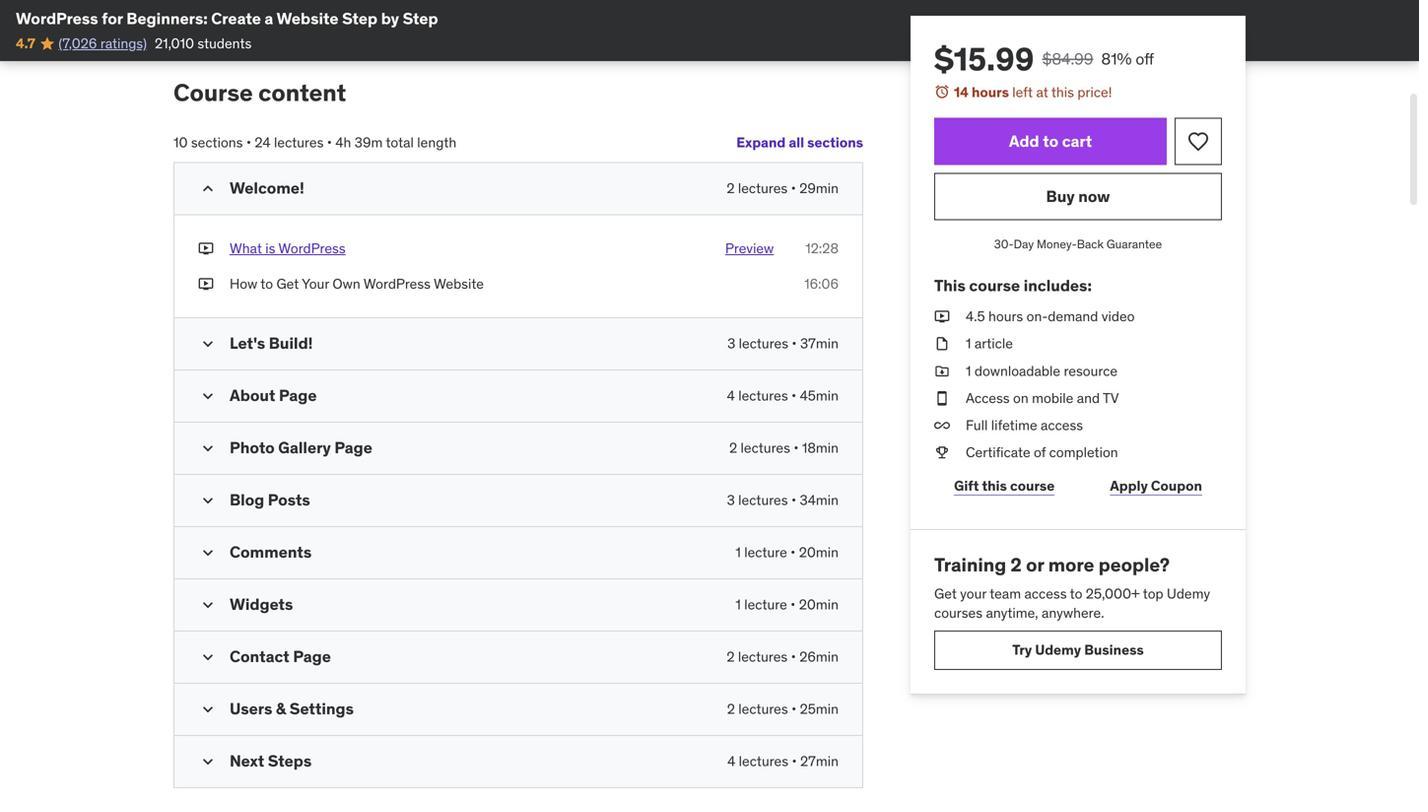 Task type: locate. For each thing, give the bounding box(es) containing it.
21,010
[[155, 34, 194, 52]]

to inside training 2 or more people? get your team access to 25,000+ top udemy courses anytime, anywhere.
[[1070, 585, 1083, 603]]

lecture for widgets
[[745, 596, 788, 614]]

access down or
[[1025, 585, 1067, 603]]

$84.99
[[1043, 49, 1094, 69]]

1 horizontal spatial udemy
[[1167, 585, 1211, 603]]

xsmall image for access on mobile and tv
[[935, 389, 950, 408]]

resource
[[1064, 362, 1118, 380]]

small image for comments
[[198, 543, 218, 563]]

2 lectures • 25min
[[727, 700, 839, 718]]

• left 29min
[[791, 180, 796, 197]]

3 small image from the top
[[198, 491, 218, 511]]

own
[[333, 275, 361, 293]]

udemy right top
[[1167, 585, 1211, 603]]

• left 45min
[[792, 387, 797, 405]]

2 for photo gallery page
[[730, 439, 738, 457]]

1 up access
[[966, 362, 972, 380]]

10 sections • 24 lectures • 4h 39m total length
[[174, 134, 457, 151]]

0 vertical spatial 20min
[[799, 544, 839, 561]]

gallery
[[278, 438, 331, 458]]

1 up 2 lectures • 26min
[[736, 596, 741, 614]]

training 2 or more people? get your team access to 25,000+ top udemy courses anytime, anywhere.
[[935, 553, 1211, 622]]

certificate of completion
[[966, 444, 1119, 461]]

small image for photo gallery page
[[198, 439, 218, 458]]

lectures left 34min
[[739, 491, 788, 509]]

4 for about page
[[727, 387, 735, 405]]

1 horizontal spatial by
[[475, 0, 489, 6]]

left
[[1013, 83, 1033, 101]]

small image left contact
[[198, 648, 218, 667]]

• left '37min'
[[792, 335, 797, 352]]

wishlist image
[[1187, 130, 1211, 153]]

• left 26min at the right bottom of the page
[[791, 648, 796, 666]]

2 small image from the top
[[198, 386, 218, 406]]

1 vertical spatial 4
[[728, 753, 736, 770]]

blog posts
[[230, 490, 310, 510]]

your
[[302, 275, 329, 293]]

lectures for let's build!
[[739, 335, 789, 352]]

this
[[1052, 83, 1075, 101], [982, 477, 1007, 495]]

3 down '2 lectures • 18min'
[[727, 491, 735, 509]]

lecture for comments
[[745, 544, 788, 561]]

team
[[990, 585, 1021, 603]]

1 small image from the top
[[198, 179, 218, 199]]

lectures left 18min
[[741, 439, 791, 457]]

website
[[277, 8, 339, 29], [434, 275, 484, 293]]

lectures for next steps
[[739, 753, 789, 770]]

1 vertical spatial 3
[[727, 491, 735, 509]]

0 vertical spatial access
[[1041, 417, 1084, 434]]

1 vertical spatial to
[[261, 275, 273, 293]]

page right gallery
[[335, 438, 373, 458]]

small image
[[198, 179, 218, 199], [198, 386, 218, 406], [198, 491, 218, 511], [198, 648, 218, 667], [198, 700, 218, 720], [198, 752, 218, 772]]

1 vertical spatial hours
[[989, 308, 1024, 325]]

anywhere.
[[1042, 604, 1105, 622]]

xsmall image left how
[[198, 274, 214, 294]]

lectures
[[274, 134, 324, 151], [738, 180, 788, 197], [739, 335, 789, 352], [739, 387, 788, 405], [741, 439, 791, 457], [739, 491, 788, 509], [738, 648, 788, 666], [739, 700, 788, 718], [739, 753, 789, 770]]

page right about
[[279, 385, 317, 406]]

0 horizontal spatial udemy
[[1036, 642, 1082, 659]]

access
[[966, 389, 1010, 407]]

0 vertical spatial wordpress
[[16, 8, 98, 29]]

0 vertical spatial page
[[279, 385, 317, 406]]

guarantee
[[1107, 237, 1163, 252]]

try udemy business
[[1013, 642, 1144, 659]]

1 1 lecture • 20min from the top
[[736, 544, 839, 561]]

3 lectures • 37min
[[728, 335, 839, 352]]

0 vertical spatial 1 lecture • 20min
[[736, 544, 839, 561]]

• left 18min
[[794, 439, 799, 457]]

• down 3 lectures • 34min
[[791, 544, 796, 561]]

12:28
[[806, 240, 839, 258]]

• up 2 lectures • 26min
[[791, 596, 796, 614]]

lectures for blog posts
[[739, 491, 788, 509]]

24
[[255, 134, 271, 151]]

1 lecture • 20min down 3 lectures • 34min
[[736, 544, 839, 561]]

1 vertical spatial get
[[935, 585, 957, 603]]

4.5 hours on-demand video
[[966, 308, 1135, 325]]

try udemy business link
[[935, 631, 1223, 671]]

sections
[[355, 0, 407, 6], [808, 133, 864, 151], [191, 134, 243, 151]]

small image left next
[[198, 752, 218, 772]]

lectures right 24
[[274, 134, 324, 151]]

xsmall image for certificate of completion
[[935, 443, 950, 463]]

20min
[[799, 544, 839, 561], [799, 596, 839, 614]]

20min up 26min at the right bottom of the page
[[799, 596, 839, 614]]

photo gallery page
[[230, 438, 373, 458]]

2 for contact page
[[727, 648, 735, 666]]

to up anywhere.
[[1070, 585, 1083, 603]]

about page
[[230, 385, 317, 406]]

course down of
[[1011, 477, 1055, 495]]

to left cart
[[1043, 131, 1059, 151]]

1 article
[[966, 335, 1013, 353]]

0 vertical spatial 4
[[727, 387, 735, 405]]

udemy inside training 2 or more people? get your team access to 25,000+ top udemy courses anytime, anywhere.
[[1167, 585, 1211, 603]]

lectures down 2 lectures • 26min
[[739, 700, 788, 718]]

xsmall image
[[198, 239, 214, 259], [935, 334, 950, 354], [935, 362, 950, 381], [935, 389, 950, 408], [935, 443, 950, 463]]

ratings)
[[100, 34, 147, 52]]

top
[[1143, 585, 1164, 603]]

0 horizontal spatial website
[[277, 8, 339, 29]]

0 horizontal spatial this
[[982, 477, 1007, 495]]

xsmall image left full at the right bottom of page
[[935, 416, 950, 435]]

small image left photo
[[198, 439, 218, 458]]

2 vertical spatial to
[[1070, 585, 1083, 603]]

0 vertical spatial by
[[475, 0, 489, 6]]

lecture up 2 lectures • 26min
[[745, 596, 788, 614]]

is
[[265, 240, 276, 258]]

get inside training 2 or more people? get your team access to 25,000+ top udemy courses anytime, anywhere.
[[935, 585, 957, 603]]

step
[[342, 8, 378, 29], [403, 8, 438, 29]]

xsmall image
[[198, 274, 214, 294], [935, 307, 950, 327], [935, 416, 950, 435]]

1 20min from the top
[[799, 544, 839, 561]]

0 vertical spatial 3
[[728, 335, 736, 352]]

sections right blog on the left
[[355, 0, 407, 6]]

2 up preview
[[727, 180, 735, 197]]

small image left blog
[[198, 491, 218, 511]]

1 vertical spatial 20min
[[799, 596, 839, 614]]

small image left let's
[[198, 334, 218, 354]]

1 vertical spatial wordpress
[[279, 240, 346, 258]]

blog
[[230, 490, 264, 510]]

2 vertical spatial xsmall image
[[935, 416, 950, 435]]

0 horizontal spatial step
[[342, 8, 378, 29]]

small image for users & settings
[[198, 700, 218, 720]]

2 horizontal spatial sections
[[808, 133, 864, 151]]

small image left welcome!
[[198, 179, 218, 199]]

1 horizontal spatial to
[[1043, 131, 1059, 151]]

2 down 2 lectures • 26min
[[727, 700, 735, 718]]

sections right all at the top of the page
[[808, 133, 864, 151]]

lecture
[[745, 544, 788, 561], [745, 596, 788, 614]]

1 vertical spatial access
[[1025, 585, 1067, 603]]

or
[[1026, 553, 1045, 577]]

0 horizontal spatial wordpress
[[16, 8, 98, 29]]

18min
[[802, 439, 839, 457]]

• for welcome!
[[791, 180, 796, 197]]

small image left about
[[198, 386, 218, 406]]

this right gift
[[982, 477, 1007, 495]]

2 small image from the top
[[198, 439, 218, 458]]

3 small image from the top
[[198, 543, 218, 563]]

build!
[[269, 333, 313, 353]]

1 vertical spatial course
[[1011, 477, 1055, 495]]

udemy right try
[[1036, 642, 1082, 659]]

lifetime
[[992, 417, 1038, 434]]

step down organized
[[403, 8, 438, 29]]

lectures down expand
[[738, 180, 788, 197]]

small image left comments
[[198, 543, 218, 563]]

0 vertical spatial hours
[[972, 83, 1010, 101]]

4 down 3 lectures • 37min
[[727, 387, 735, 405]]

29min
[[800, 180, 839, 197]]

lectures up '2 lectures • 25min' at the bottom right of the page
[[738, 648, 788, 666]]

about
[[230, 385, 275, 406]]

0 vertical spatial to
[[1043, 131, 1059, 151]]

small image for about page
[[198, 386, 218, 406]]

$15.99 $84.99 81% off
[[935, 39, 1155, 79]]

2 horizontal spatial to
[[1070, 585, 1083, 603]]

to right how
[[261, 275, 273, 293]]

1 horizontal spatial wordpress
[[279, 240, 346, 258]]

small image for welcome!
[[198, 179, 218, 199]]

wordpress inside what is wordpress button
[[279, 240, 346, 258]]

2 left or
[[1011, 553, 1022, 577]]

course content
[[174, 78, 346, 107]]

sections inside setup dynamic blog sections organized by category
[[355, 0, 407, 6]]

lectures down 3 lectures • 37min
[[739, 387, 788, 405]]

4
[[727, 387, 735, 405], [728, 753, 736, 770]]

3 up 4 lectures • 45min
[[728, 335, 736, 352]]

2 20min from the top
[[799, 596, 839, 614]]

apply coupon
[[1111, 477, 1203, 495]]

0 horizontal spatial get
[[276, 275, 299, 293]]

• for next steps
[[792, 753, 797, 770]]

page right contact
[[293, 647, 331, 667]]

2 up 3 lectures • 34min
[[730, 439, 738, 457]]

1 vertical spatial website
[[434, 275, 484, 293]]

back
[[1077, 237, 1104, 252]]

2 for users & settings
[[727, 700, 735, 718]]

beginners:
[[126, 8, 208, 29]]

4 small image from the top
[[198, 595, 218, 615]]

6 small image from the top
[[198, 752, 218, 772]]

xsmall image down this
[[935, 307, 950, 327]]

0 vertical spatial lecture
[[745, 544, 788, 561]]

hours up article
[[989, 308, 1024, 325]]

get left the your
[[276, 275, 299, 293]]

2 vertical spatial page
[[293, 647, 331, 667]]

2 1 lecture • 20min from the top
[[736, 596, 839, 614]]

your
[[961, 585, 987, 603]]

at
[[1037, 83, 1049, 101]]

2 lecture from the top
[[745, 596, 788, 614]]

1 vertical spatial lecture
[[745, 596, 788, 614]]

setup
[[230, 0, 267, 6]]

1 vertical spatial this
[[982, 477, 1007, 495]]

to inside button
[[1043, 131, 1059, 151]]

0 vertical spatial udemy
[[1167, 585, 1211, 603]]

• left 25min
[[792, 700, 797, 718]]

courses
[[935, 604, 983, 622]]

training
[[935, 553, 1007, 577]]

lectures down '2 lectures • 25min' at the bottom right of the page
[[739, 753, 789, 770]]

• left 34min
[[792, 491, 797, 509]]

5 small image from the top
[[198, 700, 218, 720]]

lectures for welcome!
[[738, 180, 788, 197]]

get up courses
[[935, 585, 957, 603]]

to for add
[[1043, 131, 1059, 151]]

2 vertical spatial wordpress
[[364, 275, 431, 293]]

0 vertical spatial this
[[1052, 83, 1075, 101]]

0 vertical spatial website
[[277, 8, 339, 29]]

hours right 14
[[972, 83, 1010, 101]]

1 lecture • 20min up 2 lectures • 26min
[[736, 596, 839, 614]]

users
[[230, 699, 272, 719]]

0 horizontal spatial to
[[261, 275, 273, 293]]

wordpress up (7,026
[[16, 8, 98, 29]]

this right the at on the top of page
[[1052, 83, 1075, 101]]

xsmall image for full
[[935, 416, 950, 435]]

4h 39m
[[336, 134, 383, 151]]

comments
[[230, 542, 312, 562]]

2 up '2 lectures • 25min' at the bottom right of the page
[[727, 648, 735, 666]]

1 horizontal spatial step
[[403, 8, 438, 29]]

lecture down 3 lectures • 34min
[[745, 544, 788, 561]]

1 lecture from the top
[[745, 544, 788, 561]]

how
[[230, 275, 258, 293]]

• left 27min
[[792, 753, 797, 770]]

2 step from the left
[[403, 8, 438, 29]]

sections right 10
[[191, 134, 243, 151]]

21,010 students
[[155, 34, 252, 52]]

full
[[966, 417, 988, 434]]

small image
[[198, 334, 218, 354], [198, 439, 218, 458], [198, 543, 218, 563], [198, 595, 218, 615]]

wordpress up the your
[[279, 240, 346, 258]]

$15.99
[[935, 39, 1035, 79]]

access down mobile
[[1041, 417, 1084, 434]]

page for about page
[[279, 385, 317, 406]]

small image left the widgets
[[198, 595, 218, 615]]

small image for contact page
[[198, 648, 218, 667]]

small image for blog posts
[[198, 491, 218, 511]]

lectures up 4 lectures • 45min
[[739, 335, 789, 352]]

widgets
[[230, 594, 293, 615]]

1 horizontal spatial sections
[[355, 0, 407, 6]]

1 horizontal spatial get
[[935, 585, 957, 603]]

small image left users at the bottom
[[198, 700, 218, 720]]

1 vertical spatial 1 lecture • 20min
[[736, 596, 839, 614]]

1 vertical spatial xsmall image
[[935, 307, 950, 327]]

for
[[102, 8, 123, 29]]

1 horizontal spatial website
[[434, 275, 484, 293]]

0 horizontal spatial by
[[381, 8, 399, 29]]

course
[[970, 275, 1021, 296], [1011, 477, 1055, 495]]

money-
[[1037, 237, 1077, 252]]

on
[[1014, 389, 1029, 407]]

4 small image from the top
[[198, 648, 218, 667]]

&
[[276, 699, 286, 719]]

posts
[[268, 490, 310, 510]]

20min down 34min
[[799, 544, 839, 561]]

course up 4.5
[[970, 275, 1021, 296]]

photo
[[230, 438, 275, 458]]

step down blog on the left
[[342, 8, 378, 29]]

4 down '2 lectures • 25min' at the bottom right of the page
[[728, 753, 736, 770]]

1 small image from the top
[[198, 334, 218, 354]]

page for contact page
[[293, 647, 331, 667]]

wordpress right own on the top left
[[364, 275, 431, 293]]

settings
[[290, 699, 354, 719]]

this course includes:
[[935, 275, 1092, 296]]



Task type: vqa. For each thing, say whether or not it's contained in the screenshot.
the bottommost 3
yes



Task type: describe. For each thing, give the bounding box(es) containing it.
4.5
[[966, 308, 986, 325]]

4 lectures • 45min
[[727, 387, 839, 405]]

lectures for users & settings
[[739, 700, 788, 718]]

setup dynamic blog sections organized by category
[[230, 0, 489, 25]]

wordpress for beginners: create a website step by step
[[16, 8, 438, 29]]

next steps
[[230, 751, 312, 771]]

includes:
[[1024, 275, 1092, 296]]

buy now
[[1047, 186, 1111, 207]]

add
[[1009, 131, 1040, 151]]

1 lecture • 20min for comments
[[736, 544, 839, 561]]

• left 4h 39m at top
[[327, 134, 332, 151]]

more
[[1049, 553, 1095, 577]]

1 vertical spatial udemy
[[1036, 642, 1082, 659]]

1 step from the left
[[342, 8, 378, 29]]

• for about page
[[792, 387, 797, 405]]

2 horizontal spatial wordpress
[[364, 275, 431, 293]]

1 left article
[[966, 335, 972, 353]]

4 for next steps
[[728, 753, 736, 770]]

• for contact page
[[791, 648, 796, 666]]

1 downloadable resource
[[966, 362, 1118, 380]]

total
[[386, 134, 414, 151]]

cart
[[1063, 131, 1093, 151]]

expand all sections button
[[737, 123, 864, 162]]

small image for next steps
[[198, 752, 218, 772]]

45min
[[800, 387, 839, 405]]

xsmall image for 4.5
[[935, 307, 950, 327]]

coupon
[[1151, 477, 1203, 495]]

alarm image
[[935, 84, 950, 100]]

1 vertical spatial page
[[335, 438, 373, 458]]

by inside setup dynamic blog sections organized by category
[[475, 0, 489, 6]]

2 for welcome!
[[727, 180, 735, 197]]

0 vertical spatial course
[[970, 275, 1021, 296]]

25min
[[800, 700, 839, 718]]

hours for 14
[[972, 83, 1010, 101]]

• for photo gallery page
[[794, 439, 799, 457]]

0 vertical spatial get
[[276, 275, 299, 293]]

welcome!
[[230, 178, 305, 198]]

and
[[1077, 389, 1100, 407]]

81%
[[1102, 49, 1132, 69]]

lectures for about page
[[739, 387, 788, 405]]

buy now button
[[935, 173, 1223, 220]]

of
[[1034, 444, 1046, 461]]

small image for let's build!
[[198, 334, 218, 354]]

article
[[975, 335, 1013, 353]]

off
[[1136, 49, 1155, 69]]

completion
[[1050, 444, 1119, 461]]

video
[[1102, 308, 1135, 325]]

• for comments
[[791, 544, 796, 561]]

3 for blog posts
[[727, 491, 735, 509]]

expand
[[737, 133, 786, 151]]

category
[[230, 8, 284, 25]]

anytime,
[[986, 604, 1039, 622]]

lectures for contact page
[[738, 648, 788, 666]]

3 for let's build!
[[728, 335, 736, 352]]

hours for 4.5
[[989, 308, 1024, 325]]

tv
[[1103, 389, 1120, 407]]

downloadable
[[975, 362, 1061, 380]]

10
[[174, 134, 188, 151]]

apply coupon button
[[1091, 466, 1223, 506]]

steps
[[268, 751, 312, 771]]

let's
[[230, 333, 265, 353]]

20min for comments
[[799, 544, 839, 561]]

xsmall image for 1 downloadable resource
[[935, 362, 950, 381]]

(7,026
[[59, 34, 97, 52]]

gift this course
[[954, 477, 1055, 495]]

4 lectures • 27min
[[728, 753, 839, 770]]

all
[[789, 133, 805, 151]]

preview
[[726, 240, 774, 258]]

30-day money-back guarantee
[[995, 237, 1163, 252]]

3 lectures • 34min
[[727, 491, 839, 509]]

(7,026 ratings)
[[59, 34, 147, 52]]

how to get your own wordpress website
[[230, 275, 484, 293]]

xsmall image for 1 article
[[935, 334, 950, 354]]

full lifetime access
[[966, 417, 1084, 434]]

to for how
[[261, 275, 273, 293]]

buy
[[1047, 186, 1075, 207]]

access on mobile and tv
[[966, 389, 1120, 407]]

0 horizontal spatial sections
[[191, 134, 243, 151]]

27min
[[801, 753, 839, 770]]

20min for widgets
[[799, 596, 839, 614]]

1 vertical spatial by
[[381, 8, 399, 29]]

0 vertical spatial xsmall image
[[198, 274, 214, 294]]

on-
[[1027, 308, 1048, 325]]

certificate
[[966, 444, 1031, 461]]

1 horizontal spatial this
[[1052, 83, 1075, 101]]

• for let's build!
[[792, 335, 797, 352]]

contact
[[230, 647, 290, 667]]

what is wordpress
[[230, 240, 346, 258]]

course
[[174, 78, 253, 107]]

2 inside training 2 or more people? get your team access to 25,000+ top udemy courses anytime, anywhere.
[[1011, 553, 1022, 577]]

create
[[211, 8, 261, 29]]

access inside training 2 or more people? get your team access to 25,000+ top udemy courses anytime, anywhere.
[[1025, 585, 1067, 603]]

• for blog posts
[[792, 491, 797, 509]]

try
[[1013, 642, 1033, 659]]

this
[[935, 275, 966, 296]]

small image for widgets
[[198, 595, 218, 615]]

• for users & settings
[[792, 700, 797, 718]]

2 lectures • 26min
[[727, 648, 839, 666]]

16:06
[[805, 275, 839, 293]]

next
[[230, 751, 264, 771]]

lectures for photo gallery page
[[741, 439, 791, 457]]

add to cart
[[1009, 131, 1093, 151]]

expand all sections
[[737, 133, 864, 151]]

people?
[[1099, 553, 1170, 577]]

14
[[954, 83, 969, 101]]

sections inside dropdown button
[[808, 133, 864, 151]]

organized
[[411, 0, 471, 6]]

day
[[1014, 237, 1034, 252]]

1 down 3 lectures • 34min
[[736, 544, 741, 561]]

37min
[[801, 335, 839, 352]]

what
[[230, 240, 262, 258]]

• for widgets
[[791, 596, 796, 614]]

1 lecture • 20min for widgets
[[736, 596, 839, 614]]

14 hours left at this price!
[[954, 83, 1113, 101]]

25,000+
[[1086, 585, 1140, 603]]

30-
[[995, 237, 1014, 252]]

let's build!
[[230, 333, 313, 353]]

• left 24
[[246, 134, 251, 151]]



